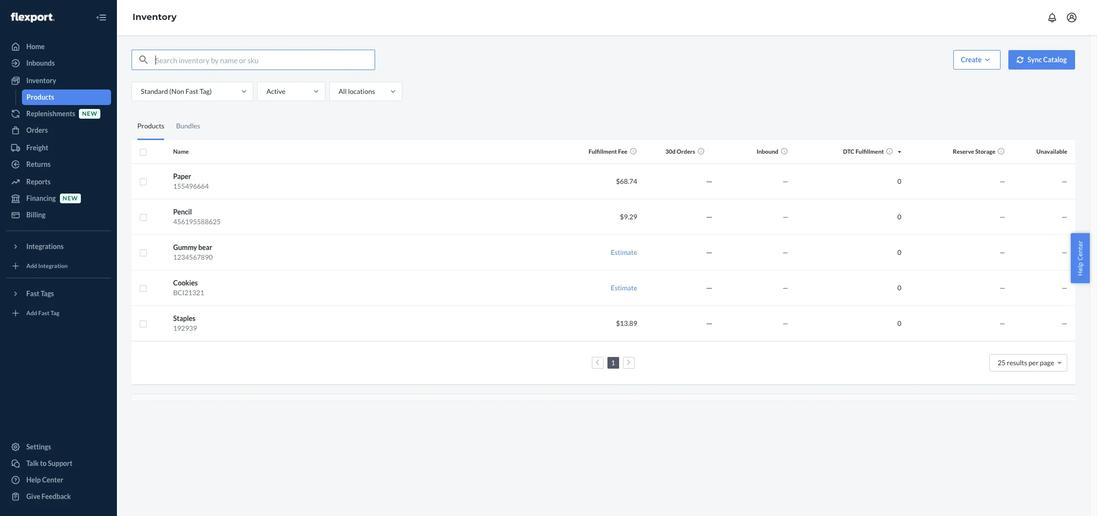 Task type: locate. For each thing, give the bounding box(es) containing it.
estimate link up $13.89
[[611, 284, 637, 292]]

2 vertical spatial fast
[[38, 310, 49, 317]]

fast tags button
[[6, 286, 111, 302]]

tag
[[51, 310, 59, 317]]

1 vertical spatial add
[[26, 310, 37, 317]]

returns
[[26, 160, 51, 169]]

1 ― from the top
[[706, 177, 713, 185]]

0 horizontal spatial help
[[26, 476, 41, 485]]

3 square image from the top
[[139, 249, 147, 257]]

estimate for bci21321
[[611, 284, 637, 292]]

0 vertical spatial estimate
[[611, 248, 637, 256]]

give
[[26, 493, 40, 501]]

help center button
[[1071, 233, 1090, 283]]

0 vertical spatial help center
[[1076, 241, 1085, 276]]

sync catalog button
[[1008, 50, 1075, 70]]

square image for 456195588625
[[139, 214, 147, 222]]

gummy
[[173, 243, 197, 252]]

0
[[897, 177, 901, 185], [897, 213, 901, 221], [897, 248, 901, 256], [897, 284, 901, 292], [897, 319, 901, 328]]

fulfillment
[[589, 148, 617, 155], [855, 148, 884, 155]]

0 horizontal spatial inventory
[[26, 76, 56, 85]]

new down products link
[[82, 110, 97, 118]]

new for replenishments
[[82, 110, 97, 118]]

1 vertical spatial help center
[[26, 476, 63, 485]]

2 add from the top
[[26, 310, 37, 317]]

inventory
[[132, 12, 177, 22], [26, 76, 56, 85]]

0 horizontal spatial new
[[63, 195, 78, 202]]

1 vertical spatial fast
[[26, 290, 39, 298]]

5 0 from the top
[[897, 319, 901, 328]]

chevron right image
[[627, 360, 631, 366]]

cookies
[[173, 279, 198, 287]]

1 square image from the top
[[139, 214, 147, 222]]

fast left "tags" on the left bottom
[[26, 290, 39, 298]]

fast tags
[[26, 290, 54, 298]]

products up replenishments
[[27, 93, 54, 101]]

square image
[[139, 148, 147, 156], [139, 178, 147, 186], [139, 249, 147, 257], [139, 285, 147, 293]]

square image left pencil
[[139, 214, 147, 222]]

2 0 from the top
[[897, 213, 901, 221]]

fee
[[618, 148, 627, 155]]

0 vertical spatial square image
[[139, 214, 147, 222]]

help center inside button
[[1076, 241, 1085, 276]]

2 square image from the top
[[139, 178, 147, 186]]

paper 155496664
[[173, 172, 209, 190]]

25 results per page
[[998, 359, 1054, 367]]

pencil 456195588625
[[173, 208, 221, 226]]

tags
[[41, 290, 54, 298]]

0 horizontal spatial help center
[[26, 476, 63, 485]]

1 estimate link from the top
[[611, 248, 637, 256]]

all
[[339, 87, 347, 95]]

1 vertical spatial square image
[[139, 321, 147, 328]]

1 horizontal spatial orders
[[677, 148, 695, 155]]

fast left tag)
[[185, 87, 198, 95]]

―
[[706, 177, 713, 185], [706, 213, 713, 221], [706, 248, 713, 256], [706, 284, 713, 292], [706, 319, 713, 328]]

1 vertical spatial products
[[137, 122, 164, 130]]

0 vertical spatial inventory
[[132, 12, 177, 22]]

Search inventory by name or sku text field
[[155, 50, 375, 70]]

add
[[26, 263, 37, 270], [26, 310, 37, 317]]

1234567890
[[173, 253, 213, 261]]

0 horizontal spatial center
[[42, 476, 63, 485]]

5 ― from the top
[[706, 319, 713, 328]]

1 horizontal spatial fulfillment
[[855, 148, 884, 155]]

fulfillment right the dtc
[[855, 148, 884, 155]]

1 estimate from the top
[[611, 248, 637, 256]]

to
[[40, 460, 47, 468]]

estimate link down $9.29
[[611, 248, 637, 256]]

0 vertical spatial add
[[26, 263, 37, 270]]

new
[[82, 110, 97, 118], [63, 195, 78, 202]]

orders right '30d'
[[677, 148, 695, 155]]

square image left gummy
[[139, 249, 147, 257]]

square image left name
[[139, 148, 147, 156]]

30d
[[665, 148, 676, 155]]

1 horizontal spatial new
[[82, 110, 97, 118]]

1 horizontal spatial center
[[1076, 241, 1085, 261]]

estimate down $9.29
[[611, 248, 637, 256]]

0 horizontal spatial inventory link
[[6, 73, 111, 89]]

gummy bear 1234567890
[[173, 243, 213, 261]]

settings
[[26, 443, 51, 452]]

1 vertical spatial new
[[63, 195, 78, 202]]

square image for paper
[[139, 178, 147, 186]]

1 horizontal spatial products
[[137, 122, 164, 130]]

unavailable
[[1036, 148, 1067, 155]]

1 link
[[609, 359, 617, 367]]

locations
[[348, 87, 375, 95]]

fulfillment left fee
[[589, 148, 617, 155]]

open notifications image
[[1046, 12, 1058, 23]]

fast inside dropdown button
[[26, 290, 39, 298]]

fast left tag
[[38, 310, 49, 317]]

add for add integration
[[26, 263, 37, 270]]

1 vertical spatial help
[[26, 476, 41, 485]]

storage
[[975, 148, 995, 155]]

reserve storage
[[953, 148, 995, 155]]

staples 192939
[[173, 314, 197, 332]]

help center
[[1076, 241, 1085, 276], [26, 476, 63, 485]]

create
[[961, 56, 982, 64]]

inbounds
[[26, 59, 55, 67]]

2 estimate link from the top
[[611, 284, 637, 292]]

products
[[27, 93, 54, 101], [137, 122, 164, 130]]

1 vertical spatial estimate link
[[611, 284, 637, 292]]

center inside 'link'
[[42, 476, 63, 485]]

inbound
[[757, 148, 778, 155]]

inbounds link
[[6, 56, 111, 71]]

1 add from the top
[[26, 263, 37, 270]]

estimate up $13.89
[[611, 284, 637, 292]]

orders up freight
[[26, 126, 48, 134]]

center
[[1076, 241, 1085, 261], [42, 476, 63, 485]]

2 square image from the top
[[139, 321, 147, 328]]

all locations
[[339, 87, 375, 95]]

0 vertical spatial help
[[1076, 262, 1085, 276]]

fast
[[185, 87, 198, 95], [26, 290, 39, 298], [38, 310, 49, 317]]

square image
[[139, 214, 147, 222], [139, 321, 147, 328]]

results
[[1007, 359, 1027, 367]]

paper
[[173, 172, 191, 180]]

0 for $9.29
[[897, 213, 901, 221]]

—
[[783, 177, 788, 185], [1000, 177, 1005, 185], [1062, 177, 1067, 185], [783, 213, 788, 221], [1000, 213, 1005, 221], [1062, 213, 1067, 221], [783, 248, 788, 256], [1000, 248, 1005, 256], [1062, 248, 1067, 256], [783, 284, 788, 292], [1000, 284, 1005, 292], [1062, 284, 1067, 292], [783, 319, 788, 328], [1000, 319, 1005, 328], [1062, 319, 1067, 328]]

1 vertical spatial orders
[[677, 148, 695, 155]]

add integration
[[26, 263, 68, 270]]

square image left paper in the left top of the page
[[139, 178, 147, 186]]

1 square image from the top
[[139, 148, 147, 156]]

estimate
[[611, 248, 637, 256], [611, 284, 637, 292]]

4 square image from the top
[[139, 285, 147, 293]]

1 vertical spatial estimate
[[611, 284, 637, 292]]

0 vertical spatial estimate link
[[611, 248, 637, 256]]

2 estimate from the top
[[611, 284, 637, 292]]

0 for $68.74
[[897, 177, 901, 185]]

2 ― from the top
[[706, 213, 713, 221]]

1 fulfillment from the left
[[589, 148, 617, 155]]

0 vertical spatial fast
[[185, 87, 198, 95]]

catalog
[[1043, 56, 1067, 64]]

1 vertical spatial center
[[42, 476, 63, 485]]

financing
[[26, 194, 56, 203]]

reserve
[[953, 148, 974, 155]]

add left integration
[[26, 263, 37, 270]]

open account menu image
[[1066, 12, 1078, 23]]

1 horizontal spatial inventory
[[132, 12, 177, 22]]

1 0 from the top
[[897, 177, 901, 185]]

(non
[[169, 87, 184, 95]]

help
[[1076, 262, 1085, 276], [26, 476, 41, 485]]

inventory link
[[132, 12, 177, 22], [6, 73, 111, 89]]

0 vertical spatial new
[[82, 110, 97, 118]]

3 0 from the top
[[897, 248, 901, 256]]

1 horizontal spatial help
[[1076, 262, 1085, 276]]

0 vertical spatial orders
[[26, 126, 48, 134]]

integrations button
[[6, 239, 111, 255]]

new down reports link at the top of page
[[63, 195, 78, 202]]

3 ― from the top
[[706, 248, 713, 256]]

25 results per page option
[[998, 359, 1054, 367]]

sync alt image
[[1017, 56, 1024, 63]]

0 horizontal spatial fulfillment
[[589, 148, 617, 155]]

add fast tag
[[26, 310, 59, 317]]

square image left staples
[[139, 321, 147, 328]]

0 vertical spatial products
[[27, 93, 54, 101]]

products down standard
[[137, 122, 164, 130]]

add down fast tags
[[26, 310, 37, 317]]

orders link
[[6, 123, 111, 138]]

2 fulfillment from the left
[[855, 148, 884, 155]]

1 horizontal spatial inventory link
[[132, 12, 177, 22]]

0 horizontal spatial orders
[[26, 126, 48, 134]]

1 horizontal spatial help center
[[1076, 241, 1085, 276]]

square image left "cookies"
[[139, 285, 147, 293]]

add fast tag link
[[6, 306, 111, 322]]

sync
[[1027, 56, 1042, 64]]

create button
[[953, 50, 1001, 70]]

0 vertical spatial center
[[1076, 241, 1085, 261]]



Task type: vqa. For each thing, say whether or not it's contained in the screenshot.
$13.89's the ―
yes



Task type: describe. For each thing, give the bounding box(es) containing it.
new for financing
[[63, 195, 78, 202]]

returns link
[[6, 157, 111, 172]]

billing link
[[6, 208, 111, 223]]

flexport logo image
[[11, 13, 54, 22]]

page
[[1040, 359, 1054, 367]]

30d orders
[[665, 148, 695, 155]]

dtc fulfillment
[[843, 148, 884, 155]]

freight
[[26, 144, 48, 152]]

― for $9.29
[[706, 213, 713, 221]]

sync catalog
[[1027, 56, 1067, 64]]

dtc
[[843, 148, 854, 155]]

center inside button
[[1076, 241, 1085, 261]]

help center link
[[6, 473, 111, 489]]

help inside button
[[1076, 262, 1085, 276]]

billing
[[26, 211, 46, 219]]

integration
[[38, 263, 68, 270]]

estimate link for 1234567890
[[611, 248, 637, 256]]

155496664
[[173, 182, 209, 190]]

orders inside orders link
[[26, 126, 48, 134]]

talk to support
[[26, 460, 72, 468]]

give feedback button
[[6, 490, 111, 505]]

square image for gummy
[[139, 249, 147, 257]]

square image for 192939
[[139, 321, 147, 328]]

reports
[[26, 178, 51, 186]]

help center inside 'link'
[[26, 476, 63, 485]]

estimate link for bci21321
[[611, 284, 637, 292]]

bear
[[198, 243, 212, 252]]

bundles
[[176, 122, 200, 130]]

standard
[[141, 87, 168, 95]]

$13.89
[[616, 319, 637, 328]]

per
[[1028, 359, 1039, 367]]

freight link
[[6, 140, 111, 156]]

settings link
[[6, 440, 111, 455]]

192939
[[173, 324, 197, 332]]

$9.29
[[620, 213, 637, 221]]

1 vertical spatial inventory
[[26, 76, 56, 85]]

― for $13.89
[[706, 319, 713, 328]]

support
[[48, 460, 72, 468]]

0 horizontal spatial products
[[27, 93, 54, 101]]

fulfillment fee
[[589, 148, 627, 155]]

cookies bci21321
[[173, 279, 204, 297]]

bci21321
[[173, 289, 204, 297]]

tag)
[[200, 87, 212, 95]]

456195588625
[[173, 218, 221, 226]]

standard (non fast tag)
[[141, 87, 212, 95]]

active
[[266, 87, 286, 95]]

estimate for 1234567890
[[611, 248, 637, 256]]

1
[[611, 359, 615, 367]]

feedback
[[42, 493, 71, 501]]

0 for $13.89
[[897, 319, 901, 328]]

pencil
[[173, 208, 192, 216]]

talk
[[26, 460, 39, 468]]

talk to support button
[[6, 456, 111, 472]]

name
[[173, 148, 189, 155]]

add integration link
[[6, 259, 111, 274]]

add for add fast tag
[[26, 310, 37, 317]]

1 vertical spatial inventory link
[[6, 73, 111, 89]]

4 ― from the top
[[706, 284, 713, 292]]

integrations
[[26, 243, 64, 251]]

$68.74
[[616, 177, 637, 185]]

― for $68.74
[[706, 177, 713, 185]]

staples
[[173, 314, 195, 323]]

products link
[[22, 90, 111, 105]]

reports link
[[6, 174, 111, 190]]

help inside 'link'
[[26, 476, 41, 485]]

close navigation image
[[95, 12, 107, 23]]

replenishments
[[26, 110, 75, 118]]

25
[[998, 359, 1006, 367]]

home
[[26, 42, 45, 51]]

give feedback
[[26, 493, 71, 501]]

home link
[[6, 39, 111, 55]]

square image for cookies
[[139, 285, 147, 293]]

0 vertical spatial inventory link
[[132, 12, 177, 22]]

4 0 from the top
[[897, 284, 901, 292]]

chevron left image
[[595, 360, 600, 366]]



